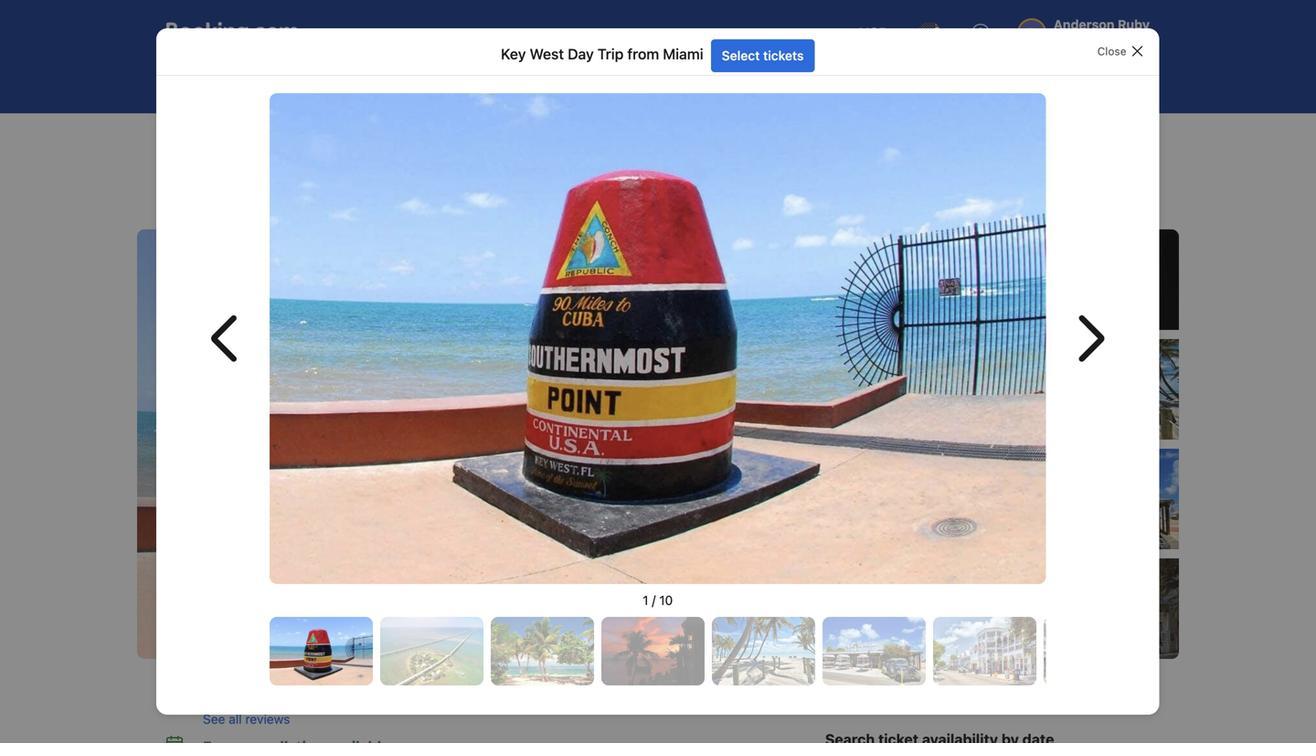 Task type: describe. For each thing, give the bounding box(es) containing it.
1 horizontal spatial trip
[[368, 130, 388, 143]]

all
[[229, 712, 242, 727]]

miami inside key west day trip from miami a full-day guided tour to discover the island city of key west
[[419, 160, 486, 190]]

airport
[[775, 75, 815, 90]]

west up guided
[[212, 160, 265, 190]]

car
[[525, 75, 546, 90]]

trip inside key west day trip from miami a full-day guided tour to discover the island city of key west
[[318, 160, 358, 190]]

key west day trip from miami dialog
[[157, 28, 1160, 715]]

1 / 10
[[643, 593, 673, 608]]

stays
[[193, 75, 225, 90]]

flights link
[[244, 62, 340, 102]]

a
[[166, 195, 176, 213]]

1 vertical spatial miami
[[418, 130, 448, 143]]

island
[[417, 195, 455, 213]]

taxis
[[819, 75, 847, 90]]

see all reviews button
[[203, 710, 796, 729]]

1
[[643, 593, 649, 608]]

city
[[459, 195, 483, 213]]

/
[[652, 593, 656, 608]]

1 vertical spatial attractions link
[[217, 128, 274, 144]]

1 vertical spatial day
[[345, 130, 365, 143]]

full-
[[180, 195, 206, 213]]

the
[[391, 195, 413, 213]]

1 vertical spatial from
[[391, 130, 415, 143]]

key west day trip from miami a full-day guided tour to discover the island city of key west
[[166, 160, 566, 213]]

1 horizontal spatial attractions link
[[608, 62, 730, 102]]

see all reviews
[[203, 712, 290, 727]]

stays link
[[152, 62, 241, 102]]

from inside key west day trip from miami a full-day guided tour to discover the island city of key west
[[363, 160, 414, 190]]

10
[[660, 593, 673, 608]]

tour
[[284, 195, 310, 213]]

trip inside dialog
[[598, 45, 624, 63]]

to
[[314, 195, 328, 213]]

west inside dialog
[[530, 45, 564, 63]]

+
[[422, 75, 430, 90]]

key down flights
[[294, 130, 313, 143]]

booking.com image
[[166, 22, 298, 44]]

see
[[203, 712, 225, 727]]

key up full-
[[166, 160, 207, 190]]

day
[[206, 195, 230, 213]]



Task type: locate. For each thing, give the bounding box(es) containing it.
1 vertical spatial key west day trip from miami
[[294, 130, 448, 143]]

2 horizontal spatial day
[[568, 45, 594, 63]]

0 vertical spatial attractions
[[649, 75, 714, 90]]

0 horizontal spatial day
[[271, 160, 313, 190]]

select
[[722, 48, 760, 63]]

discover
[[331, 195, 387, 213]]

from
[[628, 45, 660, 63], [391, 130, 415, 143], [363, 160, 414, 190]]

flight
[[385, 75, 418, 90]]

tickets
[[764, 48, 804, 63]]

0 vertical spatial from
[[628, 45, 660, 63]]

trip
[[598, 45, 624, 63], [368, 130, 388, 143], [318, 160, 358, 190]]

key right of
[[504, 195, 529, 213]]

day
[[568, 45, 594, 63], [345, 130, 365, 143], [271, 160, 313, 190]]

0 vertical spatial miami
[[663, 45, 704, 63]]

west
[[530, 45, 564, 63], [316, 130, 342, 143], [212, 160, 265, 190], [532, 195, 566, 213]]

1 horizontal spatial day
[[345, 130, 365, 143]]

attractions link
[[608, 62, 730, 102], [217, 128, 274, 144]]

key inside dialog
[[501, 45, 526, 63]]

0 horizontal spatial trip
[[318, 160, 358, 190]]

1 vertical spatial attractions
[[217, 130, 274, 143]]

west right of
[[532, 195, 566, 213]]

key west day trip from miami
[[501, 45, 704, 63], [294, 130, 448, 143]]

key west day trip from miami up "rentals"
[[501, 45, 704, 63]]

key
[[501, 45, 526, 63], [294, 130, 313, 143], [166, 160, 207, 190], [504, 195, 529, 213]]

2 vertical spatial from
[[363, 160, 414, 190]]

reviews
[[245, 712, 290, 727]]

0 vertical spatial attractions link
[[608, 62, 730, 102]]

close
[[1098, 45, 1127, 58]]

west up the "car rentals"
[[530, 45, 564, 63]]

day up "rentals"
[[568, 45, 594, 63]]

miami up island
[[419, 160, 486, 190]]

miami down the + at the left top of the page
[[418, 130, 448, 143]]

attractions
[[649, 75, 714, 90], [217, 130, 274, 143]]

day inside key west day trip from miami dialog
[[568, 45, 594, 63]]

0 horizontal spatial attractions link
[[217, 128, 274, 144]]

of
[[487, 195, 500, 213]]

miami
[[663, 45, 704, 63], [418, 130, 448, 143], [419, 160, 486, 190]]

0 horizontal spatial attractions
[[217, 130, 274, 143]]

attractions down stays
[[217, 130, 274, 143]]

day inside key west day trip from miami a full-day guided tour to discover the island city of key west
[[271, 160, 313, 190]]

from inside dialog
[[628, 45, 660, 63]]

attractions down select tickets button
[[649, 75, 714, 90]]

2 horizontal spatial trip
[[598, 45, 624, 63]]

1 vertical spatial trip
[[368, 130, 388, 143]]

guided
[[234, 195, 280, 213]]

hotel
[[433, 75, 464, 90]]

0 vertical spatial day
[[568, 45, 594, 63]]

0 vertical spatial key west day trip from miami
[[501, 45, 704, 63]]

1 horizontal spatial key west day trip from miami
[[501, 45, 704, 63]]

key up car
[[501, 45, 526, 63]]

0 vertical spatial trip
[[598, 45, 624, 63]]

miami inside dialog
[[663, 45, 704, 63]]

flight + hotel
[[385, 75, 464, 90]]

2 vertical spatial miami
[[419, 160, 486, 190]]

day up key west day trip from miami a full-day guided tour to discover the island city of key west
[[345, 130, 365, 143]]

miami left select
[[663, 45, 704, 63]]

day up tour at the top left of page
[[271, 160, 313, 190]]

2 vertical spatial trip
[[318, 160, 358, 190]]

car rentals
[[525, 75, 589, 90]]

2 vertical spatial day
[[271, 160, 313, 190]]

rentals
[[549, 75, 589, 90]]

airport taxis
[[775, 75, 847, 90]]

key west day trip from miami up key west day trip from miami a full-day guided tour to discover the island city of key west
[[294, 130, 448, 143]]

0 horizontal spatial key west day trip from miami
[[294, 130, 448, 143]]

west down flights
[[316, 130, 342, 143]]

1 horizontal spatial attractions
[[649, 75, 714, 90]]

flight + hotel link
[[344, 62, 480, 102]]

key west day trip from miami inside key west day trip from miami dialog
[[501, 45, 704, 63]]

select tickets
[[722, 48, 804, 63]]

car rentals link
[[484, 62, 605, 102]]

select tickets button
[[711, 39, 815, 72]]

airport taxis link
[[733, 62, 862, 102]]

flights
[[286, 75, 325, 90]]



Task type: vqa. For each thing, say whether or not it's contained in the screenshot.
Trip to the left
yes



